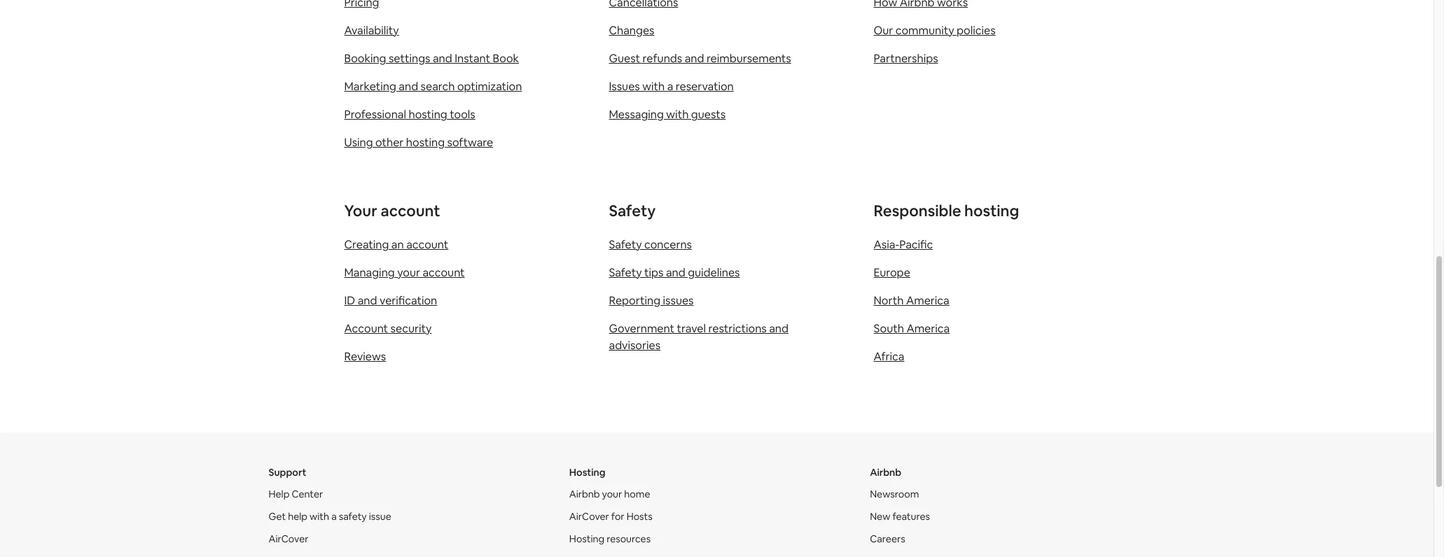 Task type: describe. For each thing, give the bounding box(es) containing it.
1 vertical spatial hosting
[[406, 135, 445, 150]]

other
[[376, 135, 404, 150]]

government
[[609, 322, 675, 336]]

messaging with guests link
[[609, 107, 726, 122]]

and up 'reservation'
[[685, 51, 704, 66]]

using other hosting software link
[[344, 135, 493, 150]]

north america
[[874, 294, 950, 308]]

help center
[[269, 488, 323, 501]]

home
[[625, 488, 651, 501]]

booking
[[344, 51, 386, 66]]

partnerships link
[[874, 51, 939, 66]]

safety tips and guidelines link
[[609, 266, 740, 280]]

0 vertical spatial a
[[668, 79, 674, 94]]

america for south america
[[907, 322, 950, 336]]

guest
[[609, 51, 640, 66]]

new features
[[870, 511, 930, 523]]

issues with a reservation link
[[609, 79, 734, 94]]

settings
[[389, 51, 431, 66]]

booking settings and instant book link
[[344, 51, 519, 66]]

airbnb for airbnb your home
[[570, 488, 600, 501]]

safety tips and guidelines
[[609, 266, 740, 280]]

careers link
[[870, 533, 906, 546]]

europe link
[[874, 266, 911, 280]]

software
[[447, 135, 493, 150]]

using
[[344, 135, 373, 150]]

instant
[[455, 51, 491, 66]]

tips
[[645, 266, 664, 280]]

hosting resources link
[[570, 533, 651, 546]]

safety
[[339, 511, 367, 523]]

optimization
[[457, 79, 522, 94]]

center
[[292, 488, 323, 501]]

reviews
[[344, 350, 386, 364]]

account security link
[[344, 322, 432, 336]]

managing your account
[[344, 266, 465, 280]]

tools
[[450, 107, 476, 122]]

professional hosting tools
[[344, 107, 476, 122]]

asia-
[[874, 238, 900, 252]]

newsroom link
[[870, 488, 920, 501]]

with for messaging
[[667, 107, 689, 122]]

marketing
[[344, 79, 396, 94]]

america for north america
[[907, 294, 950, 308]]

creating an account
[[344, 238, 449, 252]]

policies
[[957, 23, 996, 38]]

our
[[874, 23, 894, 38]]

marketing and search optimization link
[[344, 79, 522, 94]]

managing
[[344, 266, 395, 280]]

aircover for aircover for hosts
[[570, 511, 609, 523]]

and right id at the bottom left of the page
[[358, 294, 377, 308]]

availability
[[344, 23, 399, 38]]

reimbursements
[[707, 51, 792, 66]]

hosting for hosting resources
[[570, 533, 605, 546]]

hosting for hosting
[[570, 467, 606, 479]]

id
[[344, 294, 355, 308]]

safety for safety
[[609, 201, 656, 221]]

changes
[[609, 23, 655, 38]]

professional hosting tools link
[[344, 107, 476, 122]]

asia-pacific
[[874, 238, 934, 252]]

creating an account link
[[344, 238, 449, 252]]

0 horizontal spatial a
[[332, 511, 337, 523]]

reporting issues
[[609, 294, 694, 308]]

issues
[[663, 294, 694, 308]]

safety for safety tips and guidelines
[[609, 266, 642, 280]]

search
[[421, 79, 455, 94]]

your
[[344, 201, 378, 221]]

travel
[[677, 322, 706, 336]]

south
[[874, 322, 905, 336]]

safety for safety concerns
[[609, 238, 642, 252]]

africa link
[[874, 350, 905, 364]]

careers
[[870, 533, 906, 546]]

hosting for professional
[[409, 107, 448, 122]]

guest refunds and reimbursements link
[[609, 51, 792, 66]]

our community policies
[[874, 23, 996, 38]]

newsroom
[[870, 488, 920, 501]]

using other hosting software
[[344, 135, 493, 150]]

guidelines
[[688, 266, 740, 280]]



Task type: locate. For each thing, give the bounding box(es) containing it.
help
[[288, 511, 308, 523]]

your account
[[344, 201, 440, 221]]

safety concerns link
[[609, 238, 692, 252]]

south america link
[[874, 322, 950, 336]]

1 vertical spatial a
[[332, 511, 337, 523]]

your up aircover for hosts link
[[602, 488, 622, 501]]

help center link
[[269, 488, 323, 501]]

2 vertical spatial hosting
[[965, 201, 1020, 221]]

pacific
[[900, 238, 934, 252]]

marketing and search optimization
[[344, 79, 522, 94]]

1 vertical spatial aircover
[[269, 533, 309, 546]]

messaging with guests
[[609, 107, 726, 122]]

hosting down aircover for hosts link
[[570, 533, 605, 546]]

0 vertical spatial with
[[643, 79, 665, 94]]

a
[[668, 79, 674, 94], [332, 511, 337, 523]]

airbnb for airbnb
[[870, 467, 902, 479]]

guests
[[691, 107, 726, 122]]

and right tips
[[666, 266, 686, 280]]

issue
[[369, 511, 391, 523]]

our community policies link
[[874, 23, 996, 38]]

account for an
[[407, 238, 449, 252]]

id and verification
[[344, 294, 437, 308]]

aircover for hosts
[[570, 511, 653, 523]]

0 vertical spatial aircover
[[570, 511, 609, 523]]

north america link
[[874, 294, 950, 308]]

restrictions
[[709, 322, 767, 336]]

1 vertical spatial account
[[407, 238, 449, 252]]

0 vertical spatial airbnb
[[870, 467, 902, 479]]

0 vertical spatial safety
[[609, 201, 656, 221]]

airbnb up aircover for hosts link
[[570, 488, 600, 501]]

1 vertical spatial america
[[907, 322, 950, 336]]

0 vertical spatial your
[[397, 266, 420, 280]]

1 vertical spatial with
[[667, 107, 689, 122]]

your for managing
[[397, 266, 420, 280]]

verification
[[380, 294, 437, 308]]

1 vertical spatial hosting
[[570, 533, 605, 546]]

north
[[874, 294, 904, 308]]

1 vertical spatial your
[[602, 488, 622, 501]]

airbnb your home link
[[570, 488, 651, 501]]

hosting for responsible
[[965, 201, 1020, 221]]

reporting
[[609, 294, 661, 308]]

guest refunds and reimbursements
[[609, 51, 792, 66]]

your up "verification"
[[397, 266, 420, 280]]

professional
[[344, 107, 406, 122]]

safety left concerns
[[609, 238, 642, 252]]

america up south america link
[[907, 294, 950, 308]]

america down north america link
[[907, 322, 950, 336]]

account
[[381, 201, 440, 221], [407, 238, 449, 252], [423, 266, 465, 280]]

airbnb up the newsroom link
[[870, 467, 902, 479]]

airbnb
[[870, 467, 902, 479], [570, 488, 600, 501]]

0 horizontal spatial your
[[397, 266, 420, 280]]

africa
[[874, 350, 905, 364]]

messaging
[[609, 107, 664, 122]]

account
[[344, 322, 388, 336]]

with right issues
[[643, 79, 665, 94]]

get
[[269, 511, 286, 523]]

with down issues with a reservation on the top of page
[[667, 107, 689, 122]]

and down settings
[[399, 79, 418, 94]]

account right an
[[407, 238, 449, 252]]

government travel restrictions and advisories link
[[609, 322, 789, 353]]

1 safety from the top
[[609, 201, 656, 221]]

1 horizontal spatial a
[[668, 79, 674, 94]]

3 safety from the top
[[609, 266, 642, 280]]

aircover
[[570, 511, 609, 523], [269, 533, 309, 546]]

a up messaging with guests
[[668, 79, 674, 94]]

aircover for the aircover link
[[269, 533, 309, 546]]

issues
[[609, 79, 640, 94]]

airbnb your home
[[570, 488, 651, 501]]

new features link
[[870, 511, 930, 523]]

safety left tips
[[609, 266, 642, 280]]

1 vertical spatial safety
[[609, 238, 642, 252]]

1 horizontal spatial airbnb
[[870, 467, 902, 479]]

hosting
[[409, 107, 448, 122], [406, 135, 445, 150], [965, 201, 1020, 221]]

your
[[397, 266, 420, 280], [602, 488, 622, 501]]

security
[[391, 322, 432, 336]]

2 hosting from the top
[[570, 533, 605, 546]]

and inside government travel restrictions and advisories
[[770, 322, 789, 336]]

advisories
[[609, 338, 661, 353]]

0 vertical spatial hosting
[[409, 107, 448, 122]]

2 vertical spatial account
[[423, 266, 465, 280]]

0 vertical spatial hosting
[[570, 467, 606, 479]]

and
[[433, 51, 452, 66], [685, 51, 704, 66], [399, 79, 418, 94], [666, 266, 686, 280], [358, 294, 377, 308], [770, 322, 789, 336]]

america
[[907, 294, 950, 308], [907, 322, 950, 336]]

account up "verification"
[[423, 266, 465, 280]]

0 horizontal spatial with
[[310, 511, 329, 523]]

2 vertical spatial with
[[310, 511, 329, 523]]

1 horizontal spatial your
[[602, 488, 622, 501]]

reservation
[[676, 79, 734, 94]]

features
[[893, 511, 930, 523]]

europe
[[874, 266, 911, 280]]

get help with a safety issue
[[269, 511, 391, 523]]

responsible
[[874, 201, 962, 221]]

1 vertical spatial airbnb
[[570, 488, 600, 501]]

0 horizontal spatial airbnb
[[570, 488, 600, 501]]

account for your
[[423, 266, 465, 280]]

0 vertical spatial account
[[381, 201, 440, 221]]

and up search
[[433, 51, 452, 66]]

2 vertical spatial safety
[[609, 266, 642, 280]]

safety up safety concerns link
[[609, 201, 656, 221]]

a left safety
[[332, 511, 337, 523]]

booking settings and instant book
[[344, 51, 519, 66]]

aircover left for
[[570, 511, 609, 523]]

resources
[[607, 533, 651, 546]]

concerns
[[645, 238, 692, 252]]

refunds
[[643, 51, 683, 66]]

aircover down help
[[269, 533, 309, 546]]

an
[[392, 238, 404, 252]]

hosting up airbnb your home
[[570, 467, 606, 479]]

safety
[[609, 201, 656, 221], [609, 238, 642, 252], [609, 266, 642, 280]]

id and verification link
[[344, 294, 437, 308]]

and right the restrictions
[[770, 322, 789, 336]]

2 safety from the top
[[609, 238, 642, 252]]

for
[[612, 511, 625, 523]]

with
[[643, 79, 665, 94], [667, 107, 689, 122], [310, 511, 329, 523]]

with for issues
[[643, 79, 665, 94]]

hosting resources
[[570, 533, 651, 546]]

1 hosting from the top
[[570, 467, 606, 479]]

0 horizontal spatial aircover
[[269, 533, 309, 546]]

partnerships
[[874, 51, 939, 66]]

safety concerns
[[609, 238, 692, 252]]

1 horizontal spatial aircover
[[570, 511, 609, 523]]

reviews link
[[344, 350, 386, 364]]

availability link
[[344, 23, 399, 38]]

support
[[269, 467, 307, 479]]

new
[[870, 511, 891, 523]]

responsible hosting
[[874, 201, 1020, 221]]

government travel restrictions and advisories
[[609, 322, 789, 353]]

2 horizontal spatial with
[[667, 107, 689, 122]]

your for airbnb
[[602, 488, 622, 501]]

aircover link
[[269, 533, 309, 546]]

1 horizontal spatial with
[[643, 79, 665, 94]]

account up an
[[381, 201, 440, 221]]

aircover for hosts link
[[570, 511, 653, 523]]

0 vertical spatial america
[[907, 294, 950, 308]]

managing your account link
[[344, 266, 465, 280]]

issues with a reservation
[[609, 79, 734, 94]]

book
[[493, 51, 519, 66]]

with right help
[[310, 511, 329, 523]]

get help with a safety issue link
[[269, 511, 391, 523]]

asia-pacific link
[[874, 238, 934, 252]]



Task type: vqa. For each thing, say whether or not it's contained in the screenshot.


